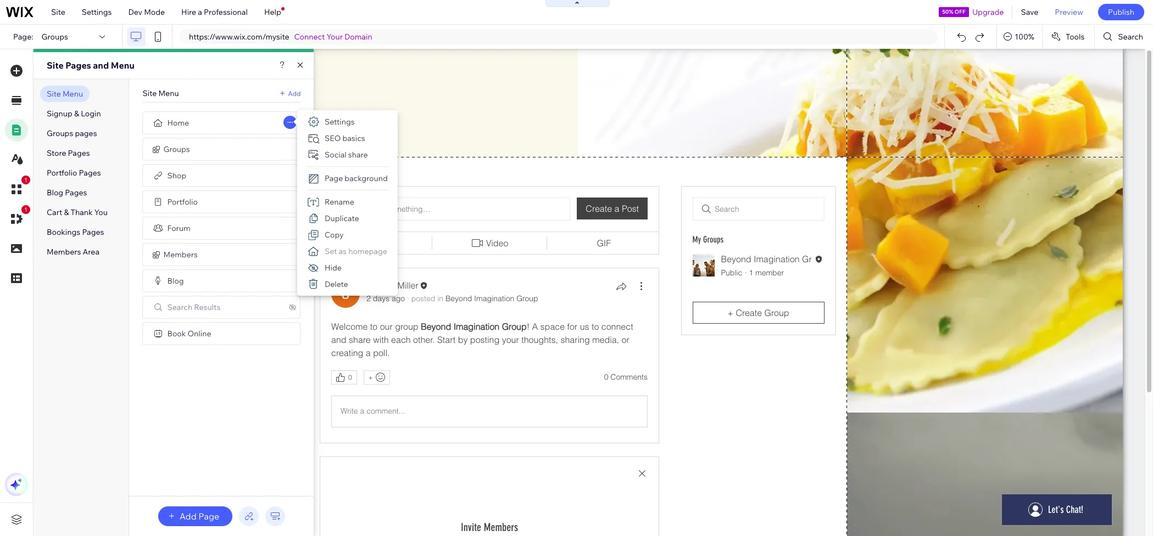 Task type: vqa. For each thing, say whether or not it's contained in the screenshot.
Publish button
yes



Task type: locate. For each thing, give the bounding box(es) containing it.
login
[[81, 109, 101, 119]]

1 vertical spatial portfolio
[[167, 197, 198, 207]]

1 horizontal spatial portfolio
[[167, 197, 198, 207]]

search
[[1119, 32, 1144, 42], [167, 303, 192, 313]]

seo basics
[[325, 134, 365, 143]]

1 horizontal spatial members
[[163, 250, 198, 260]]

book online
[[167, 329, 211, 339]]

groups up shop
[[163, 145, 190, 154]]

help
[[264, 7, 281, 17]]

blog up cart
[[47, 188, 63, 198]]

groups
[[42, 32, 68, 42], [47, 129, 73, 138], [163, 145, 190, 154]]

blog
[[47, 188, 63, 198], [167, 276, 184, 286]]

search down publish button
[[1119, 32, 1144, 42]]

and
[[93, 60, 109, 71]]

0 horizontal spatial portfolio
[[47, 168, 77, 178]]

0 vertical spatial settings
[[82, 7, 112, 17]]

1 horizontal spatial site menu
[[143, 88, 179, 98]]

search button
[[1095, 25, 1154, 49]]

menu up signup & login
[[63, 89, 83, 99]]

homepage
[[348, 247, 387, 257]]

your
[[327, 32, 343, 42]]

members
[[47, 247, 81, 257], [163, 250, 198, 260]]

1 horizontal spatial &
[[74, 109, 79, 119]]

2 horizontal spatial menu
[[158, 88, 179, 98]]

1 vertical spatial groups
[[47, 129, 73, 138]]

a
[[198, 7, 202, 17]]

pages up portfolio pages
[[68, 148, 90, 158]]

50%
[[943, 8, 954, 15]]

social share
[[325, 150, 368, 160]]

0 horizontal spatial add
[[180, 512, 197, 523]]

portfolio
[[47, 168, 77, 178], [167, 197, 198, 207]]

search for search
[[1119, 32, 1144, 42]]

0 horizontal spatial blog
[[47, 188, 63, 198]]

pages for store
[[68, 148, 90, 158]]

portfolio up blog pages
[[47, 168, 77, 178]]

pages for bookings
[[82, 228, 104, 237]]

members for members area
[[47, 247, 81, 257]]

0 horizontal spatial &
[[64, 208, 69, 218]]

1 horizontal spatial blog
[[167, 276, 184, 286]]

preview
[[1055, 7, 1084, 17]]

rename
[[325, 197, 354, 207]]

search for search results
[[167, 303, 192, 313]]

settings up "seo basics" on the top left of the page
[[325, 117, 355, 127]]

groups pages
[[47, 129, 97, 138]]

pages
[[66, 60, 91, 71], [68, 148, 90, 158], [79, 168, 101, 178], [65, 188, 87, 198], [82, 228, 104, 237]]

0 horizontal spatial members
[[47, 247, 81, 257]]

portfolio pages
[[47, 168, 101, 178]]

shop
[[167, 171, 186, 181]]

page
[[325, 174, 343, 184], [199, 512, 219, 523]]

forum
[[167, 224, 191, 234]]

groups up site pages and menu on the top of the page
[[42, 32, 68, 42]]

settings left "dev"
[[82, 7, 112, 17]]

book
[[167, 329, 186, 339]]

pages for blog
[[65, 188, 87, 198]]

1 vertical spatial &
[[64, 208, 69, 218]]

groups down signup
[[47, 129, 73, 138]]

100%
[[1015, 32, 1035, 42]]

set
[[325, 247, 337, 257]]

1 vertical spatial page
[[199, 512, 219, 523]]

social
[[325, 150, 347, 160]]

0 vertical spatial page
[[325, 174, 343, 184]]

tools button
[[1043, 25, 1095, 49]]

1 horizontal spatial menu
[[111, 60, 135, 71]]

1 vertical spatial blog
[[167, 276, 184, 286]]

1 vertical spatial settings
[[325, 117, 355, 127]]

blog for blog
[[167, 276, 184, 286]]

0 vertical spatial portfolio
[[47, 168, 77, 178]]

& right cart
[[64, 208, 69, 218]]

search up book
[[167, 303, 192, 313]]

0 horizontal spatial menu
[[63, 89, 83, 99]]

duplicate
[[325, 214, 359, 224]]

pages up cart & thank you at the left top of page
[[65, 188, 87, 198]]

portfolio for portfolio pages
[[47, 168, 77, 178]]

professional
[[204, 7, 248, 17]]

site menu
[[143, 88, 179, 98], [47, 89, 83, 99]]

site menu up home
[[143, 88, 179, 98]]

0 vertical spatial &
[[74, 109, 79, 119]]

add for add page
[[180, 512, 197, 523]]

site menu up signup
[[47, 89, 83, 99]]

https://www.wix.com/mysite connect your domain
[[189, 32, 372, 42]]

0 vertical spatial search
[[1119, 32, 1144, 42]]

menu
[[111, 60, 135, 71], [158, 88, 179, 98], [63, 89, 83, 99]]

mode
[[144, 7, 165, 17]]

signup & login
[[47, 109, 101, 119]]

0 vertical spatial blog
[[47, 188, 63, 198]]

1 horizontal spatial add
[[288, 89, 301, 98]]

basics
[[343, 134, 365, 143]]

members down bookings
[[47, 247, 81, 257]]

pages down store pages
[[79, 168, 101, 178]]

pages left and
[[66, 60, 91, 71]]

page background
[[325, 174, 388, 184]]

search inside button
[[1119, 32, 1144, 42]]

add page button
[[158, 507, 233, 527]]

add
[[288, 89, 301, 98], [180, 512, 197, 523]]

members down forum
[[163, 250, 198, 260]]

pages up the 'area'
[[82, 228, 104, 237]]

add for add
[[288, 89, 301, 98]]

save button
[[1013, 0, 1047, 24]]

menu up home
[[158, 88, 179, 98]]

store
[[47, 148, 66, 158]]

0 horizontal spatial search
[[167, 303, 192, 313]]

1 horizontal spatial search
[[1119, 32, 1144, 42]]

https://www.wix.com/mysite
[[189, 32, 289, 42]]

1 vertical spatial add
[[180, 512, 197, 523]]

settings
[[82, 7, 112, 17], [325, 117, 355, 127]]

add inside the add page button
[[180, 512, 197, 523]]

blog up search results
[[167, 276, 184, 286]]

delete
[[325, 280, 348, 290]]

portfolio up forum
[[167, 197, 198, 207]]

as
[[339, 247, 347, 257]]

& left login
[[74, 109, 79, 119]]

dev mode
[[128, 7, 165, 17]]

&
[[74, 109, 79, 119], [64, 208, 69, 218]]

site
[[51, 7, 65, 17], [47, 60, 64, 71], [143, 88, 157, 98], [47, 89, 61, 99]]

tools
[[1066, 32, 1085, 42]]

& for signup
[[74, 109, 79, 119]]

hire
[[181, 7, 196, 17]]

publish
[[1108, 7, 1135, 17]]

0 horizontal spatial page
[[199, 512, 219, 523]]

you
[[94, 208, 108, 218]]

connect
[[294, 32, 325, 42]]

menu right and
[[111, 60, 135, 71]]

0 vertical spatial add
[[288, 89, 301, 98]]

1 vertical spatial search
[[167, 303, 192, 313]]



Task type: describe. For each thing, give the bounding box(es) containing it.
pages for portfolio
[[79, 168, 101, 178]]

save
[[1021, 7, 1039, 17]]

store pages
[[47, 148, 90, 158]]

off
[[955, 8, 966, 15]]

2 vertical spatial groups
[[163, 145, 190, 154]]

search results
[[167, 303, 221, 313]]

& for cart
[[64, 208, 69, 218]]

blog pages
[[47, 188, 87, 198]]

pages for site
[[66, 60, 91, 71]]

0 horizontal spatial settings
[[82, 7, 112, 17]]

portfolio for portfolio
[[167, 197, 198, 207]]

blog for blog pages
[[47, 188, 63, 198]]

share
[[348, 150, 368, 160]]

copy
[[325, 230, 344, 240]]

0 vertical spatial groups
[[42, 32, 68, 42]]

preview button
[[1047, 0, 1092, 24]]

area
[[83, 247, 99, 257]]

dev
[[128, 7, 142, 17]]

1 horizontal spatial settings
[[325, 117, 355, 127]]

domain
[[345, 32, 372, 42]]

online
[[188, 329, 211, 339]]

100% button
[[998, 25, 1042, 49]]

site pages and menu
[[47, 60, 135, 71]]

thank
[[71, 208, 93, 218]]

upgrade
[[973, 7, 1004, 17]]

bookings pages
[[47, 228, 104, 237]]

cart
[[47, 208, 62, 218]]

background
[[345, 174, 388, 184]]

bookings
[[47, 228, 80, 237]]

add page
[[180, 512, 219, 523]]

1 horizontal spatial page
[[325, 174, 343, 184]]

hide
[[325, 263, 342, 273]]

home
[[167, 118, 189, 128]]

members for members
[[163, 250, 198, 260]]

members area
[[47, 247, 99, 257]]

seo
[[325, 134, 341, 143]]

publish button
[[1099, 4, 1145, 20]]

pages
[[75, 129, 97, 138]]

page inside button
[[199, 512, 219, 523]]

50% off
[[943, 8, 966, 15]]

0 horizontal spatial site menu
[[47, 89, 83, 99]]

set as homepage
[[325, 247, 387, 257]]

results
[[194, 303, 221, 313]]

cart & thank you
[[47, 208, 108, 218]]

signup
[[47, 109, 72, 119]]

hire a professional
[[181, 7, 248, 17]]



